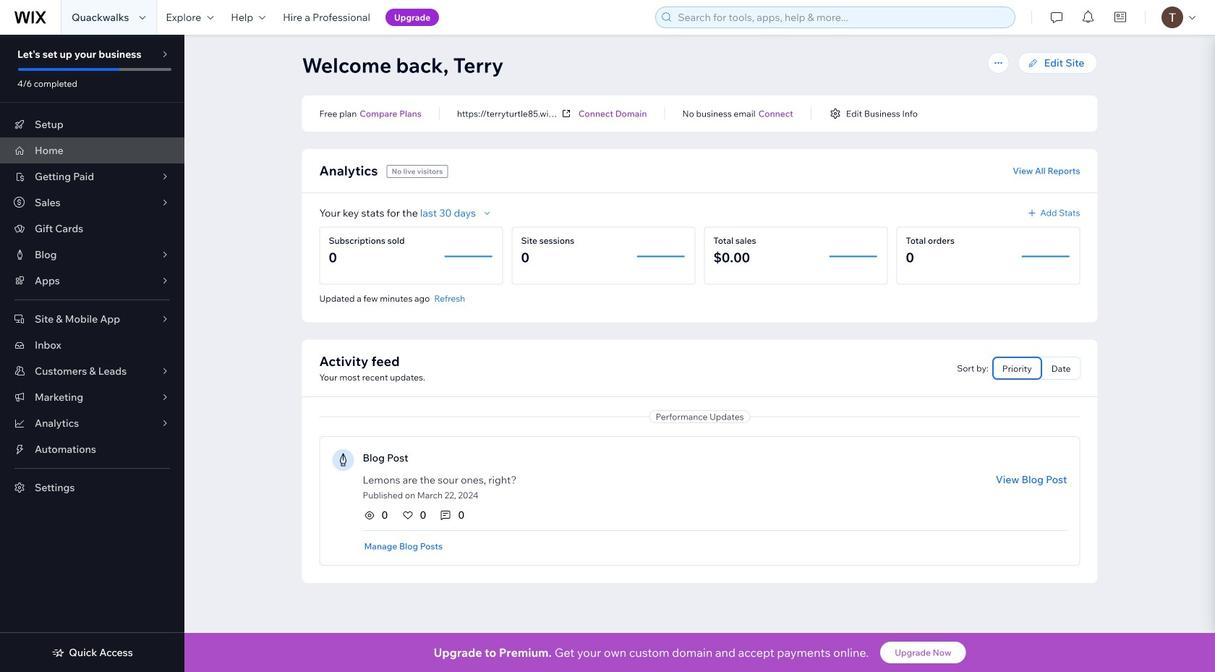 Task type: vqa. For each thing, say whether or not it's contained in the screenshot.
the recipients.
no



Task type: locate. For each thing, give the bounding box(es) containing it.
Search for tools, apps, help & more... field
[[674, 7, 1011, 28]]

sidebar element
[[0, 35, 185, 672]]



